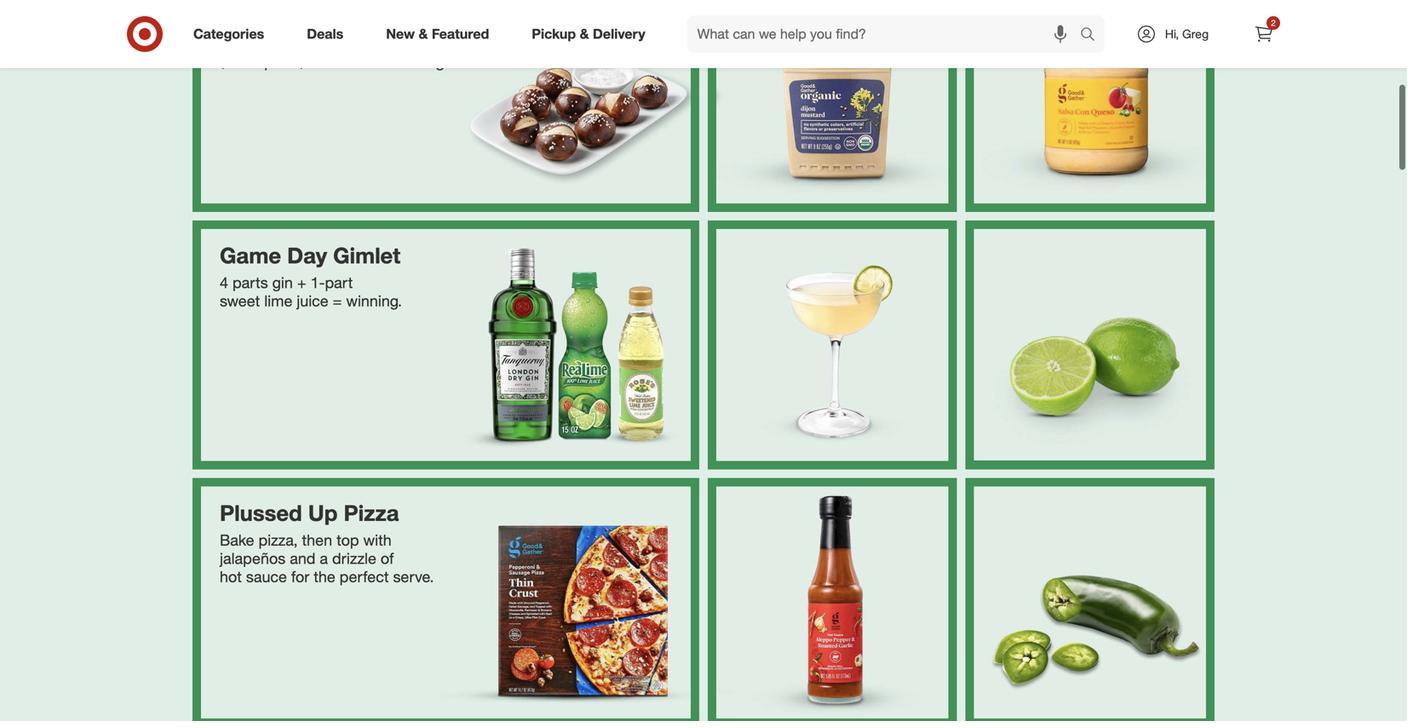 Task type: describe. For each thing, give the bounding box(es) containing it.
bake
[[220, 531, 254, 549]]

sheet
[[428, 16, 466, 34]]

=
[[333, 292, 342, 310]]

delivery
[[593, 26, 645, 42]]

up
[[308, 500, 338, 526]]

of
[[381, 549, 394, 568]]

deals link
[[292, 15, 365, 53]]

& for pickup
[[580, 26, 589, 42]]

gold
[[463, 34, 493, 52]]

pickup & delivery
[[532, 26, 645, 42]]

for down deals
[[309, 53, 327, 71]]

then inside plussed up pizza bake pizza, then top with jalapeños and a drizzle of hot sauce for the perfect serve.
[[302, 531, 332, 549]]

with inside plussed up pizza bake pizza, then top with jalapeños and a drizzle of hot sauce for the perfect serve.
[[363, 531, 392, 549]]

serve
[[348, 34, 385, 52]]

pizza
[[344, 500, 399, 526]]

pizza,
[[259, 531, 298, 549]]

jalapeños
[[220, 549, 286, 568]]

a inside heat pretzel bites on a baking sheet at 325°f for 3 minutes then serve with liquid gold (aka queso) for ultimate dunking.
[[366, 16, 374, 34]]

and
[[290, 549, 316, 568]]

gimlet
[[333, 242, 401, 269]]

categories link
[[179, 15, 286, 53]]

pretzel
[[256, 16, 303, 34]]

hi, greg
[[1165, 26, 1209, 41]]

deals
[[307, 26, 344, 42]]

minutes
[[255, 34, 309, 52]]

juice
[[297, 292, 329, 310]]

serve.
[[393, 568, 434, 586]]

& for new
[[419, 26, 428, 42]]

hi,
[[1165, 26, 1179, 41]]

for inside plussed up pizza bake pizza, then top with jalapeños and a drizzle of hot sauce for the perfect serve.
[[291, 568, 309, 586]]

day
[[287, 242, 327, 269]]

for left 3
[[220, 34, 238, 52]]

perfect
[[340, 568, 389, 586]]

gin
[[272, 273, 293, 292]]

325°f
[[487, 16, 528, 34]]

(aka
[[220, 53, 254, 71]]

heat pretzel bites on a baking sheet at 325°f for 3 minutes then serve with liquid gold (aka queso) for ultimate dunking.
[[220, 16, 532, 71]]

the
[[314, 568, 335, 586]]

greg
[[1182, 26, 1209, 41]]

plussed up pizza bake pizza, then top with jalapeños and a drizzle of hot sauce for the perfect serve.
[[220, 500, 434, 586]]

liquid
[[422, 34, 459, 52]]

lime
[[264, 292, 292, 310]]

2 link
[[1245, 15, 1283, 53]]

new & featured link
[[372, 15, 510, 53]]

winning.
[[346, 292, 402, 310]]

baking
[[378, 16, 424, 34]]

featured
[[432, 26, 489, 42]]



Task type: vqa. For each thing, say whether or not it's contained in the screenshot.
Sauce
yes



Task type: locate. For each thing, give the bounding box(es) containing it.
1 horizontal spatial &
[[580, 26, 589, 42]]

0 vertical spatial with
[[390, 34, 418, 52]]

a
[[366, 16, 374, 34], [320, 549, 328, 568]]

1 & from the left
[[419, 26, 428, 42]]

1 vertical spatial with
[[363, 531, 392, 549]]

sweet
[[220, 292, 260, 310]]

pickup & delivery link
[[517, 15, 667, 53]]

drizzle
[[332, 549, 376, 568]]

0 horizontal spatial &
[[419, 26, 428, 42]]

1-
[[311, 273, 325, 292]]

then up 'and'
[[302, 531, 332, 549]]

new
[[386, 26, 415, 42]]

+
[[297, 273, 306, 292]]

4
[[220, 273, 228, 292]]

1 vertical spatial a
[[320, 549, 328, 568]]

part
[[325, 273, 353, 292]]

hot
[[220, 568, 242, 586]]

2
[[1271, 17, 1276, 28]]

& right new
[[419, 26, 428, 42]]

a up the
[[320, 549, 328, 568]]

with down baking
[[390, 34, 418, 52]]

1 vertical spatial then
[[302, 531, 332, 549]]

with up of
[[363, 531, 392, 549]]

dunking.
[[390, 53, 448, 71]]

2 & from the left
[[580, 26, 589, 42]]

game day gimlet 4 parts gin + 1-part sweet lime juice = winning.
[[220, 242, 402, 310]]

queso)
[[259, 53, 305, 71]]

with inside heat pretzel bites on a baking sheet at 325°f for 3 minutes then serve with liquid gold (aka queso) for ultimate dunking.
[[390, 34, 418, 52]]

on
[[344, 16, 362, 34]]

top
[[337, 531, 359, 549]]

sauce
[[246, 568, 287, 586]]

with
[[390, 34, 418, 52], [363, 531, 392, 549]]

0 vertical spatial then
[[313, 34, 344, 52]]

0 vertical spatial a
[[366, 16, 374, 34]]

0 horizontal spatial a
[[320, 549, 328, 568]]

categories
[[193, 26, 264, 42]]

a right on
[[366, 16, 374, 34]]

pickup
[[532, 26, 576, 42]]

What can we help you find? suggestions appear below search field
[[687, 15, 1084, 53]]

new & featured
[[386, 26, 489, 42]]

1 horizontal spatial a
[[366, 16, 374, 34]]

then inside heat pretzel bites on a baking sheet at 325°f for 3 minutes then serve with liquid gold (aka queso) for ultimate dunking.
[[313, 34, 344, 52]]

at
[[470, 16, 483, 34]]

then down bites
[[313, 34, 344, 52]]

for down 'and'
[[291, 568, 309, 586]]

then
[[313, 34, 344, 52], [302, 531, 332, 549]]

heat
[[220, 16, 252, 34]]

search
[[1072, 27, 1113, 44]]

plussed
[[220, 500, 302, 526]]

for
[[220, 34, 238, 52], [309, 53, 327, 71], [291, 568, 309, 586]]

3
[[242, 34, 251, 52]]

bites
[[307, 16, 340, 34]]

parts
[[232, 273, 268, 292]]

& right pickup
[[580, 26, 589, 42]]

game
[[220, 242, 281, 269]]

ultimate
[[332, 53, 386, 71]]

&
[[419, 26, 428, 42], [580, 26, 589, 42]]

a inside plussed up pizza bake pizza, then top with jalapeños and a drizzle of hot sauce for the perfect serve.
[[320, 549, 328, 568]]

search button
[[1072, 15, 1113, 56]]



